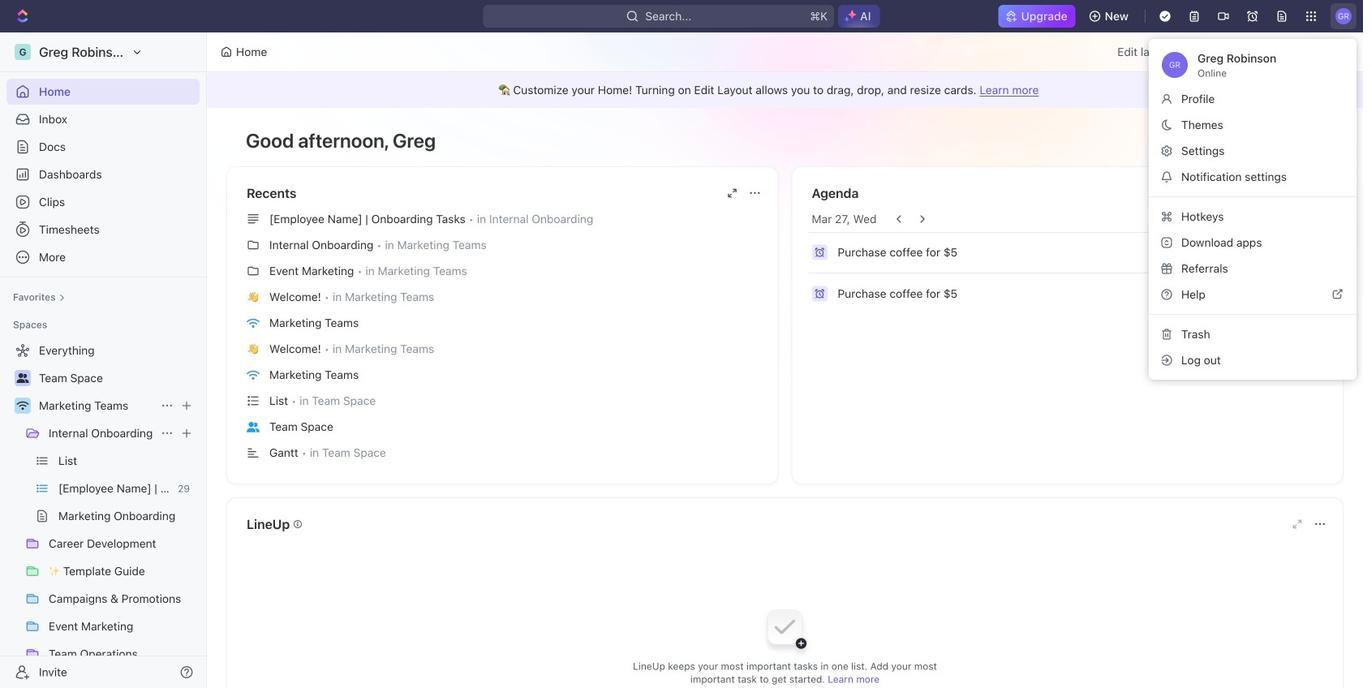 Task type: locate. For each thing, give the bounding box(es) containing it.
tree
[[6, 338, 200, 688]]

tree inside sidebar navigation
[[6, 338, 200, 688]]

wifi image
[[247, 318, 260, 328], [247, 370, 260, 380]]

0 vertical spatial wifi image
[[247, 318, 260, 328]]

1 vertical spatial wifi image
[[247, 370, 260, 380]]

wifi image
[[17, 401, 29, 411]]



Task type: describe. For each thing, give the bounding box(es) containing it.
sidebar navigation
[[0, 32, 207, 688]]

2 wifi image from the top
[[247, 370, 260, 380]]

user group image
[[247, 422, 260, 432]]

1 wifi image from the top
[[247, 318, 260, 328]]



Task type: vqa. For each thing, say whether or not it's contained in the screenshot.
tree
yes



